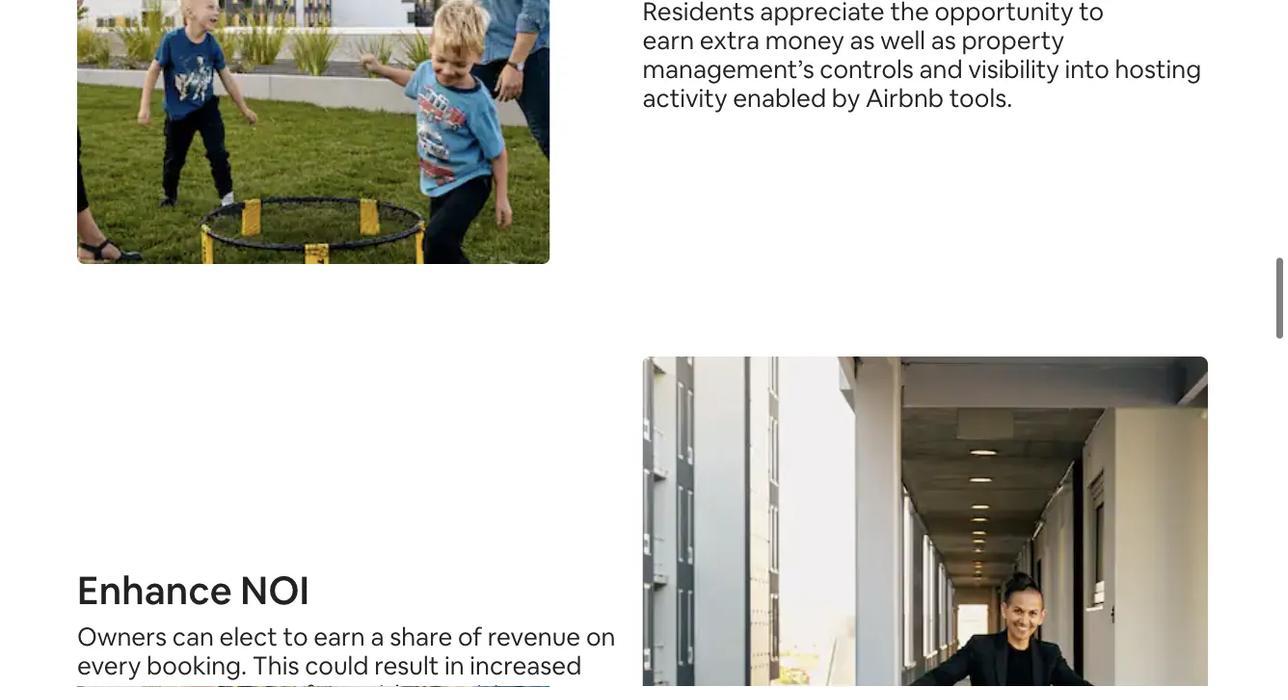 Task type: describe. For each thing, give the bounding box(es) containing it.
1 as from the left
[[850, 24, 875, 56]]

raising
[[454, 679, 529, 688]]

activity
[[643, 82, 728, 114]]

enhance noi owners can elect to earn a share of revenue on every booking. this could result in increased revenue per square foot without raising rent.
[[77, 565, 616, 688]]

to
[[283, 621, 308, 654]]

extra
[[700, 24, 760, 56]]

money
[[766, 24, 845, 56]]

in
[[445, 650, 465, 682]]

and
[[920, 53, 963, 85]]

controls
[[820, 53, 914, 85]]

result
[[374, 650, 439, 682]]

a
[[371, 621, 384, 654]]

2 as from the left
[[931, 24, 957, 56]]

per
[[176, 679, 215, 688]]

into
[[1065, 53, 1110, 85]]

1 vertical spatial revenue
[[77, 679, 170, 688]]

could
[[305, 650, 369, 682]]

increased
[[470, 650, 582, 682]]

enabled
[[733, 82, 827, 114]]

booking.
[[147, 650, 247, 682]]

hosting
[[1115, 53, 1202, 85]]

every
[[77, 650, 141, 682]]

earn extra money as well as property management's controls and visibility into hosting activity enabled by airbnb tools.
[[643, 24, 1202, 114]]

by
[[832, 82, 861, 114]]

property
[[962, 24, 1065, 56]]

tools.
[[950, 82, 1013, 114]]

can
[[172, 621, 214, 654]]



Task type: locate. For each thing, give the bounding box(es) containing it.
on
[[586, 621, 616, 654]]

management's
[[643, 53, 815, 85]]

noi
[[241, 565, 310, 615]]

visibility
[[969, 53, 1060, 85]]

earn inside enhance noi owners can elect to earn a share of revenue on every booking. this could result in increased revenue per square foot without raising rent.
[[314, 621, 365, 654]]

1 horizontal spatial as
[[931, 24, 957, 56]]

revenue
[[488, 621, 581, 654], [77, 679, 170, 688]]

elect
[[219, 621, 278, 654]]

as left well
[[850, 24, 875, 56]]

1 vertical spatial earn
[[314, 621, 365, 654]]

1 horizontal spatial earn
[[643, 24, 695, 56]]

revenue up rent.
[[488, 621, 581, 654]]

without
[[359, 679, 449, 688]]

as right well
[[931, 24, 957, 56]]

0 vertical spatial earn
[[643, 24, 695, 56]]

revenue down owners
[[77, 679, 170, 688]]

rent.
[[535, 679, 588, 688]]

enhance
[[77, 565, 232, 615]]

0 vertical spatial revenue
[[488, 621, 581, 654]]

0 horizontal spatial earn
[[314, 621, 365, 654]]

square
[[221, 679, 299, 688]]

share
[[390, 621, 453, 654]]

1 horizontal spatial revenue
[[488, 621, 581, 654]]

of
[[458, 621, 482, 654]]

earn left a
[[314, 621, 365, 654]]

well
[[881, 24, 926, 56]]

0 horizontal spatial as
[[850, 24, 875, 56]]

earn inside earn extra money as well as property management's controls and visibility into hosting activity enabled by airbnb tools.
[[643, 24, 695, 56]]

as
[[850, 24, 875, 56], [931, 24, 957, 56]]

owners
[[77, 621, 167, 654]]

foot
[[304, 679, 354, 688]]

earn
[[643, 24, 695, 56], [314, 621, 365, 654]]

airbnb
[[866, 82, 944, 114]]

0 horizontal spatial revenue
[[77, 679, 170, 688]]

earn up the activity
[[643, 24, 695, 56]]

this
[[253, 650, 299, 682]]



Task type: vqa. For each thing, say whether or not it's contained in the screenshot.
Terms
no



